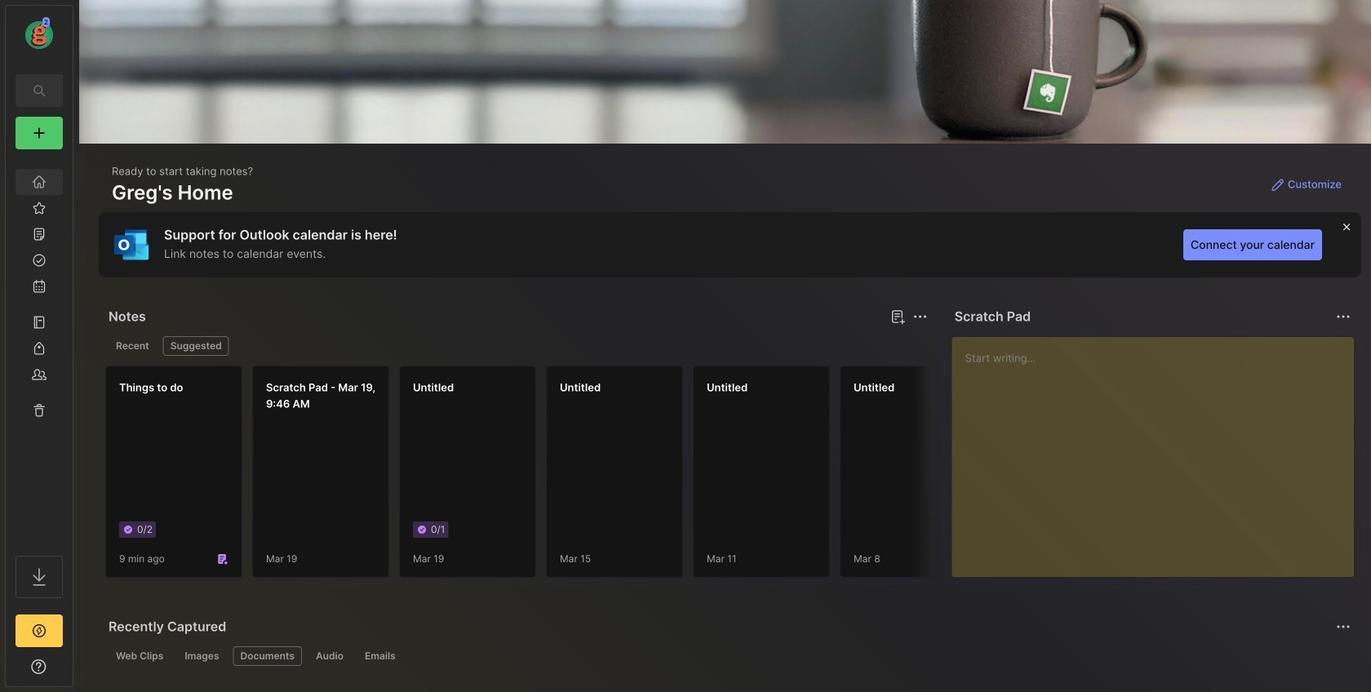 Task type: describe. For each thing, give the bounding box(es) containing it.
1 more actions field from the left
[[909, 305, 932, 328]]

WHAT'S NEW field
[[6, 654, 73, 680]]

2 more actions field from the left
[[1332, 305, 1355, 328]]

upgrade image
[[29, 621, 49, 641]]

tree inside main element
[[6, 159, 73, 541]]

1 tab list from the top
[[109, 336, 926, 356]]

more actions image
[[911, 307, 930, 327]]



Task type: locate. For each thing, give the bounding box(es) containing it.
0 horizontal spatial more actions field
[[909, 305, 932, 328]]

main element
[[0, 0, 78, 692]]

1 vertical spatial tab list
[[109, 647, 1349, 666]]

tab list
[[109, 336, 926, 356], [109, 647, 1349, 666]]

1 horizontal spatial more actions field
[[1332, 305, 1355, 328]]

0 vertical spatial tab list
[[109, 336, 926, 356]]

row group
[[105, 366, 1372, 588]]

click to expand image
[[71, 662, 84, 682]]

tree
[[6, 159, 73, 541]]

tab
[[109, 336, 157, 356], [163, 336, 229, 356], [109, 647, 171, 666], [177, 647, 227, 666], [233, 647, 302, 666], [309, 647, 351, 666], [358, 647, 403, 666]]

More actions field
[[909, 305, 932, 328], [1332, 305, 1355, 328]]

Account field
[[6, 16, 73, 51]]

home image
[[31, 174, 47, 190]]

2 tab list from the top
[[109, 647, 1349, 666]]

more actions image
[[1334, 307, 1354, 327]]

edit search image
[[29, 81, 49, 100]]

Start writing… text field
[[966, 337, 1354, 564]]



Task type: vqa. For each thing, say whether or not it's contained in the screenshot.
tab list
yes



